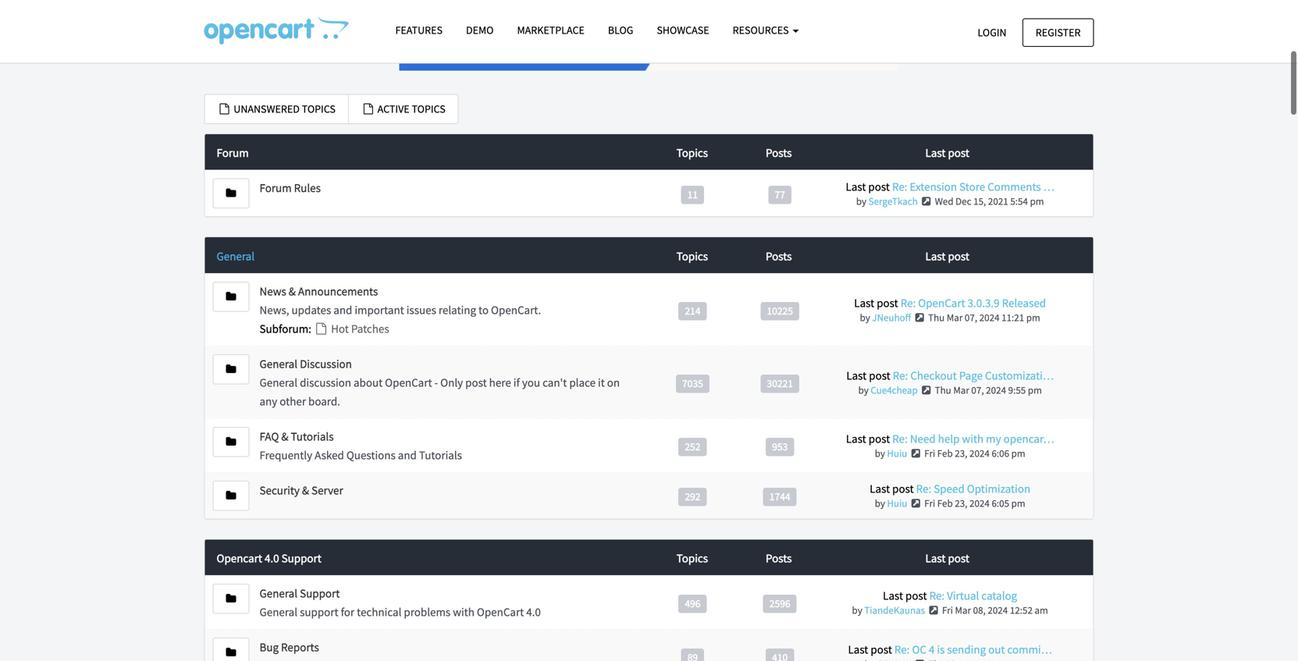 Task type: locate. For each thing, give the bounding box(es) containing it.
1 feb from the top
[[938, 447, 953, 460]]

post up 'last post re: extension store comments …'
[[949, 145, 970, 160]]

faq & tutorials frequently asked questions and tutorials
[[260, 429, 462, 463]]

tiandekaunas
[[865, 604, 926, 617]]

by for last post re: checkout page customizati…
[[859, 384, 869, 397]]

re: left the oc
[[895, 642, 910, 657]]

re: need help with my opencar… link
[[893, 431, 1055, 446]]

2 huiu link from the top
[[888, 497, 908, 510]]

0 horizontal spatial forum
[[217, 145, 249, 160]]

1 horizontal spatial topics
[[412, 102, 446, 116]]

1 vertical spatial 23,
[[955, 497, 968, 510]]

1 vertical spatial fri
[[925, 497, 936, 510]]

problems
[[404, 605, 451, 620]]

2 topics from the left
[[412, 102, 446, 116]]

feb down speed
[[938, 497, 953, 510]]

cue4cheap
[[871, 384, 918, 397]]

1 vertical spatial and
[[398, 448, 417, 463]]

& inside news & announcements news, updates and important issues relating to opencart.
[[289, 284, 296, 299]]

view the latest post image right jneuhoff link
[[914, 313, 927, 323]]

topics inside unanswered topics link
[[302, 102, 336, 116]]

1 topics from the top
[[677, 145, 708, 160]]

tutorials
[[291, 429, 334, 444], [419, 448, 462, 463]]

2 vertical spatial &
[[302, 483, 309, 498]]

fri for speed
[[925, 497, 936, 510]]

3.0.3.9
[[968, 296, 1000, 310]]

general support link
[[260, 586, 340, 601]]

last left speed
[[870, 482, 891, 496]]

posts
[[766, 145, 792, 160], [766, 249, 792, 264], [766, 551, 792, 566]]

general inside 'link'
[[217, 249, 255, 264]]

bug reports link
[[260, 640, 319, 655]]

2024 down 'catalog'
[[988, 604, 1009, 617]]

general down opencart 4.0 support
[[260, 586, 298, 601]]

2 vertical spatial fri
[[943, 604, 954, 617]]

blog
[[608, 23, 634, 37]]

11
[[688, 188, 698, 201]]

2 23, from the top
[[955, 497, 968, 510]]

1 vertical spatial opencart
[[385, 375, 432, 390]]

496
[[685, 597, 701, 610]]

file o image inside "active topics" link
[[362, 104, 376, 115]]

feb down help
[[938, 447, 953, 460]]

by huiu left view the latest post image
[[875, 497, 908, 510]]

30221
[[767, 377, 794, 390]]

you
[[522, 375, 541, 390]]

2 horizontal spatial opencart
[[919, 296, 966, 310]]

post
[[949, 145, 970, 160], [869, 179, 890, 194], [949, 249, 970, 264], [877, 296, 899, 310], [870, 368, 891, 383], [466, 375, 487, 390], [869, 431, 891, 446], [893, 482, 914, 496], [949, 551, 970, 566], [906, 589, 928, 603], [871, 642, 893, 657]]

mar
[[947, 311, 963, 324], [954, 384, 970, 397], [956, 604, 972, 617]]

and
[[334, 303, 353, 317], [398, 448, 417, 463]]

virtual
[[948, 589, 980, 603]]

file o image for active topics
[[362, 104, 376, 115]]

last up by jneuhoff
[[855, 296, 875, 310]]

0 vertical spatial opencart
[[919, 296, 966, 310]]

re: up sergetkach
[[893, 179, 908, 194]]

3 last post from the top
[[926, 551, 970, 566]]

last down by tiandekaunas
[[849, 642, 869, 657]]

forum
[[217, 145, 249, 160], [260, 181, 292, 195]]

2024 left 9:55
[[987, 384, 1007, 397]]

topics up 214 on the top
[[677, 249, 708, 264]]

re: for re: speed optimization
[[917, 482, 932, 496]]

file o image left hot
[[314, 323, 329, 335]]

3 posts from the top
[[766, 551, 792, 566]]

file o image inside hot patches link
[[314, 323, 329, 335]]

pm right 5:54
[[1031, 195, 1045, 208]]

mar down last post re: opencart 3.0.3.9 released
[[947, 311, 963, 324]]

1 vertical spatial mar
[[954, 384, 970, 397]]

last for re: need help with my opencar…
[[847, 431, 867, 446]]

announcements
[[298, 284, 378, 299]]

it
[[598, 375, 605, 390]]

last
[[926, 145, 946, 160], [846, 179, 867, 194], [926, 249, 946, 264], [855, 296, 875, 310], [847, 368, 867, 383], [847, 431, 867, 446], [870, 482, 891, 496], [926, 551, 946, 566], [884, 589, 904, 603], [849, 642, 869, 657]]

re: up cue4cheap link at the bottom
[[893, 368, 909, 383]]

1 last post from the top
[[926, 145, 970, 160]]

by for last post re: speed optimization
[[875, 497, 886, 510]]

3 topics from the top
[[677, 551, 708, 566]]

view the latest post image down extension
[[920, 196, 933, 207]]

view the latest post image down checkout
[[920, 385, 933, 396]]

0 vertical spatial and
[[334, 303, 353, 317]]

file o image for hot patches
[[314, 323, 329, 335]]

thu for opencart
[[929, 311, 945, 324]]

topics for last post re: virtual catalog
[[677, 551, 708, 566]]

huiu for re: speed optimization
[[888, 497, 908, 510]]

0 vertical spatial file o image
[[362, 104, 376, 115]]

general for general
[[217, 249, 255, 264]]

1 vertical spatial forum
[[260, 181, 292, 195]]

0 vertical spatial thu
[[929, 311, 945, 324]]

2024 down re: need help with my opencar… link
[[970, 447, 990, 460]]

2 feb from the top
[[938, 497, 953, 510]]

last post up last post re: virtual catalog
[[926, 551, 970, 566]]

0 vertical spatial 4.0
[[265, 551, 279, 566]]

posts up 2596 on the right bottom
[[766, 551, 792, 566]]

07, for 3.0.3.9
[[965, 311, 978, 324]]

last up by cue4cheap
[[847, 368, 867, 383]]

2 topics from the top
[[677, 249, 708, 264]]

1 vertical spatial by huiu
[[875, 497, 908, 510]]

0 vertical spatial fri
[[925, 447, 936, 460]]

with right problems on the left of page
[[453, 605, 475, 620]]

2 last post from the top
[[926, 249, 970, 264]]

thu down last post re: opencart 3.0.3.9 released
[[929, 311, 945, 324]]

pm for customizati…
[[1029, 384, 1043, 397]]

1 vertical spatial thu
[[935, 384, 952, 397]]

unanswered
[[234, 102, 300, 116]]

feb for need
[[938, 447, 953, 460]]

demo link
[[455, 16, 506, 44]]

huiu left view the latest post image
[[888, 497, 908, 510]]

pm down released
[[1027, 311, 1041, 324]]

unanswered topics link
[[204, 94, 349, 124]]

0 vertical spatial with
[[963, 431, 984, 446]]

mar down "virtual"
[[956, 604, 972, 617]]

huiu down last post re: need help with my opencar…
[[888, 447, 908, 460]]

view the latest post image
[[920, 196, 933, 207], [914, 313, 927, 323], [920, 385, 933, 396], [910, 449, 923, 459], [928, 606, 941, 616], [914, 660, 927, 662]]

post left need
[[869, 431, 891, 446]]

0 horizontal spatial opencart
[[385, 375, 432, 390]]

sergetkach link
[[869, 195, 918, 208]]

by left view the latest post image
[[875, 497, 886, 510]]

1 vertical spatial huiu link
[[888, 497, 908, 510]]

speed
[[934, 482, 965, 496]]

mar down the page
[[954, 384, 970, 397]]

1 horizontal spatial and
[[398, 448, 417, 463]]

support up general support link
[[282, 551, 322, 566]]

2 vertical spatial topics
[[677, 551, 708, 566]]

0 vertical spatial posts
[[766, 145, 792, 160]]

discussion
[[300, 375, 351, 390]]

2024 for with
[[970, 447, 990, 460]]

file o image left active
[[362, 104, 376, 115]]

topics right active
[[412, 102, 446, 116]]

topics right unanswered
[[302, 102, 336, 116]]

by huiu
[[875, 447, 908, 460], [875, 497, 908, 510]]

0 vertical spatial forum
[[217, 145, 249, 160]]

post up by cue4cheap
[[870, 368, 891, 383]]

posts for last post re: opencart 3.0.3.9 released
[[766, 249, 792, 264]]

opencart 4.0 support link
[[217, 549, 649, 568]]

opencart right problems on the left of page
[[477, 605, 524, 620]]

important
[[355, 303, 404, 317]]

post left here
[[466, 375, 487, 390]]

fri feb 23, 2024 6:06 pm
[[925, 447, 1026, 460]]

general down subforum: at the left
[[260, 356, 298, 371]]

0 horizontal spatial and
[[334, 303, 353, 317]]

forum for forum
[[217, 145, 249, 160]]

0 vertical spatial huiu link
[[888, 447, 908, 460]]

topics up 11
[[677, 145, 708, 160]]

pm right 6:06
[[1012, 447, 1026, 460]]

fri down need
[[925, 447, 936, 460]]

0 horizontal spatial tutorials
[[291, 429, 334, 444]]

0 vertical spatial 23,
[[955, 447, 968, 460]]

opencart left "3.0.3.9"
[[919, 296, 966, 310]]

general up any
[[260, 375, 298, 390]]

0 vertical spatial mar
[[947, 311, 963, 324]]

tiandekaunas link
[[865, 604, 926, 617]]

by jneuhoff
[[860, 311, 912, 324]]

posts up 77
[[766, 145, 792, 160]]

11:21
[[1002, 311, 1025, 324]]

re: left need
[[893, 431, 908, 446]]

last post up last post re: opencart 3.0.3.9 released
[[926, 249, 970, 264]]

last post for virtual
[[926, 551, 970, 566]]

last post re: checkout page customizati…
[[847, 368, 1055, 383]]

2 huiu from the top
[[888, 497, 908, 510]]

feb for speed
[[938, 497, 953, 510]]

1 vertical spatial huiu
[[888, 497, 908, 510]]

technical
[[357, 605, 402, 620]]

1 vertical spatial feb
[[938, 497, 953, 510]]

& right news
[[289, 284, 296, 299]]

on
[[608, 375, 620, 390]]

store
[[960, 179, 986, 194]]

feb
[[938, 447, 953, 460], [938, 497, 953, 510]]

2024 down "3.0.3.9"
[[980, 311, 1000, 324]]

frequently
[[260, 448, 313, 463]]

place
[[570, 375, 596, 390]]

general for general support general support for technical problems with opencart 4.0
[[260, 586, 298, 601]]

board.
[[309, 394, 340, 409]]

post up by jneuhoff
[[877, 296, 899, 310]]

opencart left -
[[385, 375, 432, 390]]

1 vertical spatial support
[[300, 586, 340, 601]]

08,
[[974, 604, 986, 617]]

general down general support link
[[260, 605, 298, 620]]

by left tiandekaunas link
[[853, 604, 863, 617]]

my
[[987, 431, 1002, 446]]

bug reports image
[[226, 648, 236, 658]]

thu
[[929, 311, 945, 324], [935, 384, 952, 397]]

re: extension store comments … link
[[893, 179, 1055, 194]]

1 vertical spatial posts
[[766, 249, 792, 264]]

re: for re: need help with my opencar…
[[893, 431, 908, 446]]

topics for last post re: opencart 3.0.3.9 released
[[677, 249, 708, 264]]

1 vertical spatial 4.0
[[527, 605, 541, 620]]

1 vertical spatial 07,
[[972, 384, 985, 397]]

hot
[[331, 321, 349, 336]]

huiu link down last post re: need help with my opencar…
[[888, 447, 908, 460]]

huiu
[[888, 447, 908, 460], [888, 497, 908, 510]]

07, down re: opencart 3.0.3.9 released link
[[965, 311, 978, 324]]

pm
[[1031, 195, 1045, 208], [1027, 311, 1041, 324], [1029, 384, 1043, 397], [1012, 447, 1026, 460], [1012, 497, 1026, 510]]

2 vertical spatial posts
[[766, 551, 792, 566]]

2 by huiu from the top
[[875, 497, 908, 510]]

topics up 496
[[677, 551, 708, 566]]

opencart inside general discussion general discussion about opencart - only post here if you can't place it on any other board.
[[385, 375, 432, 390]]

out
[[989, 642, 1006, 657]]

view the latest post image for checkout
[[920, 385, 933, 396]]

2 vertical spatial last post
[[926, 551, 970, 566]]

support up support
[[300, 586, 340, 601]]

and right questions
[[398, 448, 417, 463]]

mar for virtual
[[956, 604, 972, 617]]

comments
[[988, 179, 1042, 194]]

& left server on the left bottom of the page
[[302, 483, 309, 498]]

by left cue4cheap
[[859, 384, 869, 397]]

wed
[[935, 195, 954, 208]]

1 vertical spatial last post
[[926, 249, 970, 264]]

mar for checkout
[[954, 384, 970, 397]]

1 vertical spatial tutorials
[[419, 448, 462, 463]]

& inside faq & tutorials frequently asked questions and tutorials
[[281, 429, 289, 444]]

1 horizontal spatial with
[[963, 431, 984, 446]]

posts up 10225
[[766, 249, 792, 264]]

…
[[1044, 179, 1055, 194]]

4.0 inside general support general support for technical problems with opencart 4.0
[[527, 605, 541, 620]]

2 vertical spatial opencart
[[477, 605, 524, 620]]

2 posts from the top
[[766, 249, 792, 264]]

& right faq
[[281, 429, 289, 444]]

0 vertical spatial feb
[[938, 447, 953, 460]]

23, down last post re: speed optimization
[[955, 497, 968, 510]]

0 horizontal spatial topics
[[302, 102, 336, 116]]

1 posts from the top
[[766, 145, 792, 160]]

general up the news & announcements icon
[[217, 249, 255, 264]]

last for re: oc 4 is sending out commi…
[[849, 642, 869, 657]]

post up last post re: opencart 3.0.3.9 released
[[949, 249, 970, 264]]

support
[[282, 551, 322, 566], [300, 586, 340, 601]]

with inside general support general support for technical problems with opencart 4.0
[[453, 605, 475, 620]]

1 topics from the left
[[302, 102, 336, 116]]

0 vertical spatial topics
[[677, 145, 708, 160]]

07, down re: checkout page customizati… link on the bottom of the page
[[972, 384, 985, 397]]

re: up jneuhoff link
[[901, 296, 916, 310]]

last up the by sergetkach
[[846, 179, 867, 194]]

and up hot
[[334, 303, 353, 317]]

1 vertical spatial file o image
[[314, 323, 329, 335]]

with up fri feb 23, 2024 6:06 pm
[[963, 431, 984, 446]]

here
[[489, 375, 511, 390]]

23, down last post re: need help with my opencar…
[[955, 447, 968, 460]]

re:
[[893, 179, 908, 194], [901, 296, 916, 310], [893, 368, 909, 383], [893, 431, 908, 446], [917, 482, 932, 496], [930, 589, 945, 603], [895, 642, 910, 657]]

showcase
[[657, 23, 710, 37]]

questions
[[347, 448, 396, 463]]

1744
[[770, 490, 791, 504]]

tutorials right questions
[[419, 448, 462, 463]]

customizati…
[[986, 368, 1055, 383]]

asked
[[315, 448, 344, 463]]

any
[[260, 394, 277, 409]]

1 huiu from the top
[[888, 447, 908, 460]]

by left sergetkach link
[[857, 195, 867, 208]]

1 horizontal spatial tutorials
[[419, 448, 462, 463]]

1 horizontal spatial forum
[[260, 181, 292, 195]]

0 vertical spatial by huiu
[[875, 447, 908, 460]]

re: for re: extension store comments …
[[893, 179, 908, 194]]

fri
[[925, 447, 936, 460], [925, 497, 936, 510], [943, 604, 954, 617]]

about
[[354, 375, 383, 390]]

by down by cue4cheap
[[875, 447, 886, 460]]

1 horizontal spatial opencart
[[477, 605, 524, 620]]

0 horizontal spatial with
[[453, 605, 475, 620]]

posts for last post re: virtual catalog
[[766, 551, 792, 566]]

1 vertical spatial &
[[281, 429, 289, 444]]

by cue4cheap
[[859, 384, 918, 397]]

topics inside "active topics" link
[[412, 102, 446, 116]]

6:06
[[992, 447, 1010, 460]]

0 vertical spatial huiu
[[888, 447, 908, 460]]

1 huiu link from the top
[[888, 447, 908, 460]]

by huiu down last post re: need help with my opencar…
[[875, 447, 908, 460]]

last for re: opencart 3.0.3.9 released
[[855, 296, 875, 310]]

1 23, from the top
[[955, 447, 968, 460]]

re: left "virtual"
[[930, 589, 945, 603]]

fri right view the latest post image
[[925, 497, 936, 510]]

1 vertical spatial with
[[453, 605, 475, 620]]

thu mar 07, 2024 9:55 pm
[[935, 384, 1043, 397]]

by for last post re: virtual catalog
[[853, 604, 863, 617]]

active topics link
[[348, 94, 459, 124]]

last down by cue4cheap
[[847, 431, 867, 446]]

thu down last post re: checkout page customizati…
[[935, 384, 952, 397]]

pm right 9:55
[[1029, 384, 1043, 397]]

forum up the forum rules "image"
[[217, 145, 249, 160]]

by left jneuhoff link
[[860, 311, 871, 324]]

forum left rules
[[260, 181, 292, 195]]

0 vertical spatial last post
[[926, 145, 970, 160]]

4.0
[[265, 551, 279, 566], [527, 605, 541, 620]]

relating
[[439, 303, 477, 317]]

0 vertical spatial 07,
[[965, 311, 978, 324]]

news & announcements news, updates and important issues relating to opencart.
[[260, 284, 541, 317]]

fri down last post re: virtual catalog
[[943, 604, 954, 617]]

forum rules image
[[226, 188, 236, 199]]

-
[[435, 375, 438, 390]]

huiu link
[[888, 447, 908, 460], [888, 497, 908, 510]]

0 horizontal spatial file o image
[[314, 323, 329, 335]]

0 vertical spatial &
[[289, 284, 296, 299]]

0 horizontal spatial 4.0
[[265, 551, 279, 566]]

last up tiandekaunas link
[[884, 589, 904, 603]]

2 vertical spatial mar
[[956, 604, 972, 617]]

opencart 4.0 support
[[217, 551, 322, 566]]

214
[[685, 304, 701, 317]]

paypal payment gateway image
[[400, 0, 899, 71]]

1 by huiu from the top
[[875, 447, 908, 460]]

bug reports
[[260, 640, 319, 655]]

view the latest post image for virtual
[[928, 606, 941, 616]]

23, for help
[[955, 447, 968, 460]]

file o image
[[362, 104, 376, 115], [314, 323, 329, 335]]

tutorials up asked
[[291, 429, 334, 444]]

1 horizontal spatial 4.0
[[527, 605, 541, 620]]

view the latest post image down last post re: virtual catalog
[[928, 606, 941, 616]]

1 horizontal spatial file o image
[[362, 104, 376, 115]]

1 vertical spatial topics
[[677, 249, 708, 264]]

topics for unanswered topics
[[302, 102, 336, 116]]



Task type: describe. For each thing, give the bounding box(es) containing it.
hot patches
[[329, 321, 389, 336]]

re: for re: checkout page customizati…
[[893, 368, 909, 383]]

general discussion link
[[260, 356, 352, 371]]

& for faq
[[281, 429, 289, 444]]

oc
[[913, 642, 927, 657]]

292
[[685, 490, 701, 504]]

by for last post re: extension store comments …
[[857, 195, 867, 208]]

topics for last post re: extension store comments …
[[677, 145, 708, 160]]

9:55
[[1009, 384, 1027, 397]]

login link
[[965, 18, 1021, 47]]

by huiu for re: need help with my opencar…
[[875, 447, 908, 460]]

view the latest post image for opencart
[[914, 313, 927, 323]]

only
[[441, 375, 463, 390]]

last post re: opencart 3.0.3.9 released
[[855, 296, 1047, 310]]

huiu for re: need help with my opencar…
[[888, 447, 908, 460]]

re: speed optimization link
[[917, 482, 1031, 496]]

thu for checkout
[[935, 384, 952, 397]]

by for last post re: opencart 3.0.3.9 released
[[860, 311, 871, 324]]

resources
[[733, 23, 792, 37]]

re: for re: virtual catalog
[[930, 589, 945, 603]]

features link
[[384, 16, 455, 44]]

to
[[479, 303, 489, 317]]

re: oc 4 is sending out commi… link
[[895, 642, 1053, 657]]

huiu link for re: need help with my opencar…
[[888, 447, 908, 460]]

by tiandekaunas
[[853, 604, 926, 617]]

opencar…
[[1004, 431, 1055, 446]]

7035
[[683, 377, 704, 390]]

by sergetkach
[[857, 195, 918, 208]]

if
[[514, 375, 520, 390]]

4
[[929, 642, 935, 657]]

fri for need
[[925, 447, 936, 460]]

2024 for customizati…
[[987, 384, 1007, 397]]

07, for page
[[972, 384, 985, 397]]

updates
[[292, 303, 331, 317]]

dec
[[956, 195, 972, 208]]

2596
[[770, 597, 791, 610]]

forum for forum rules
[[260, 181, 292, 195]]

checkout
[[911, 368, 957, 383]]

general discussion image
[[226, 364, 236, 375]]

last for re: speed optimization
[[870, 482, 891, 496]]

news & announcements image
[[226, 291, 236, 302]]

for
[[341, 605, 355, 620]]

subforum:
[[260, 321, 312, 336]]

mar for opencart
[[947, 311, 963, 324]]

active
[[378, 102, 410, 116]]

page
[[960, 368, 983, 383]]

fri feb 23, 2024 6:05 pm
[[925, 497, 1026, 510]]

and inside faq & tutorials frequently asked questions and tutorials
[[398, 448, 417, 463]]

jneuhoff link
[[873, 311, 912, 324]]

server
[[312, 483, 343, 498]]

post up the by sergetkach
[[869, 179, 890, 194]]

file o image
[[218, 104, 232, 115]]

last post re: speed optimization
[[870, 482, 1031, 496]]

fri for virtual
[[943, 604, 954, 617]]

news,
[[260, 303, 289, 317]]

general for general discussion general discussion about opencart - only post here if you can't place it on any other board.
[[260, 356, 298, 371]]

post up view the latest post image
[[893, 482, 914, 496]]

news
[[260, 284, 286, 299]]

re: for re: oc 4 is sending out commi…
[[895, 642, 910, 657]]

security & server
[[260, 483, 343, 498]]

and inside news & announcements news, updates and important issues relating to opencart.
[[334, 303, 353, 317]]

news & announcements link
[[260, 284, 378, 299]]

other
[[280, 394, 306, 409]]

security & server image
[[226, 490, 236, 501]]

commi…
[[1008, 642, 1053, 657]]

post up "virtual"
[[949, 551, 970, 566]]

last post for opencart
[[926, 249, 970, 264]]

support inside general support general support for technical problems with opencart 4.0
[[300, 586, 340, 601]]

& for security
[[302, 483, 309, 498]]

last post re: virtual catalog
[[884, 589, 1018, 603]]

last post re: need help with my opencar…
[[847, 431, 1055, 446]]

login
[[978, 25, 1007, 39]]

register
[[1036, 25, 1081, 39]]

6:05
[[992, 497, 1010, 510]]

view the latest post image for need
[[910, 449, 923, 459]]

& for news
[[289, 284, 296, 299]]

help
[[939, 431, 960, 446]]

last for re: virtual catalog
[[884, 589, 904, 603]]

blog link
[[597, 16, 646, 44]]

forum rules
[[260, 181, 321, 195]]

general support image
[[226, 594, 236, 605]]

post up tiandekaunas link
[[906, 589, 928, 603]]

opencart.
[[491, 303, 541, 317]]

2024 down re: speed optimization 'link'
[[970, 497, 990, 510]]

released
[[1003, 296, 1047, 310]]

view the latest post image down the oc
[[914, 660, 927, 662]]

extension
[[910, 179, 958, 194]]

faq & tutorials image
[[226, 437, 236, 447]]

last post for extension
[[926, 145, 970, 160]]

active topics
[[376, 102, 446, 116]]

last up last post re: opencart 3.0.3.9 released
[[926, 249, 946, 264]]

23, for optimization
[[955, 497, 968, 510]]

pm for released
[[1027, 311, 1041, 324]]

am
[[1035, 604, 1049, 617]]

issues
[[407, 303, 437, 317]]

bug
[[260, 640, 279, 655]]

catalog
[[982, 589, 1018, 603]]

forum rules link
[[260, 181, 321, 195]]

is
[[938, 642, 945, 657]]

thu mar 07, 2024 11:21 pm
[[929, 311, 1041, 324]]

features
[[396, 23, 443, 37]]

general discussion general discussion about opencart - only post here if you can't place it on any other board.
[[260, 356, 620, 409]]

can't
[[543, 375, 567, 390]]

by for last post re: need help with my opencar…
[[875, 447, 886, 460]]

huiu link for re: speed optimization
[[888, 497, 908, 510]]

pm for with
[[1012, 447, 1026, 460]]

2021
[[989, 195, 1009, 208]]

topics for active topics
[[412, 102, 446, 116]]

last for re: checkout page customizati…
[[847, 368, 867, 383]]

0 vertical spatial support
[[282, 551, 322, 566]]

re: for re: opencart 3.0.3.9 released
[[901, 296, 916, 310]]

opencart
[[217, 551, 262, 566]]

post left the oc
[[871, 642, 893, 657]]

posts for last post re: extension store comments …
[[766, 145, 792, 160]]

view the latest post image
[[910, 499, 923, 509]]

opencart inside general support general support for technical problems with opencart 4.0
[[477, 605, 524, 620]]

last up extension
[[926, 145, 946, 160]]

pm right "6:05"
[[1012, 497, 1026, 510]]

post inside general discussion general discussion about opencart - only post here if you can't place it on any other board.
[[466, 375, 487, 390]]

77
[[775, 188, 786, 201]]

last post re: oc 4 is sending out commi…
[[849, 642, 1053, 657]]

resources link
[[721, 16, 811, 44]]

pm for comments
[[1031, 195, 1045, 208]]

general support general support for technical problems with opencart 4.0
[[260, 586, 541, 620]]

0 vertical spatial tutorials
[[291, 429, 334, 444]]

patches
[[351, 321, 389, 336]]

by huiu for re: speed optimization
[[875, 497, 908, 510]]

last for re: extension store comments …
[[846, 179, 867, 194]]

showcase link
[[646, 16, 721, 44]]

register link
[[1023, 18, 1095, 47]]

view the latest post image for extension
[[920, 196, 933, 207]]

last up last post re: virtual catalog
[[926, 551, 946, 566]]

2024 for released
[[980, 311, 1000, 324]]

15,
[[974, 195, 987, 208]]



Task type: vqa. For each thing, say whether or not it's contained in the screenshot.
guess
no



